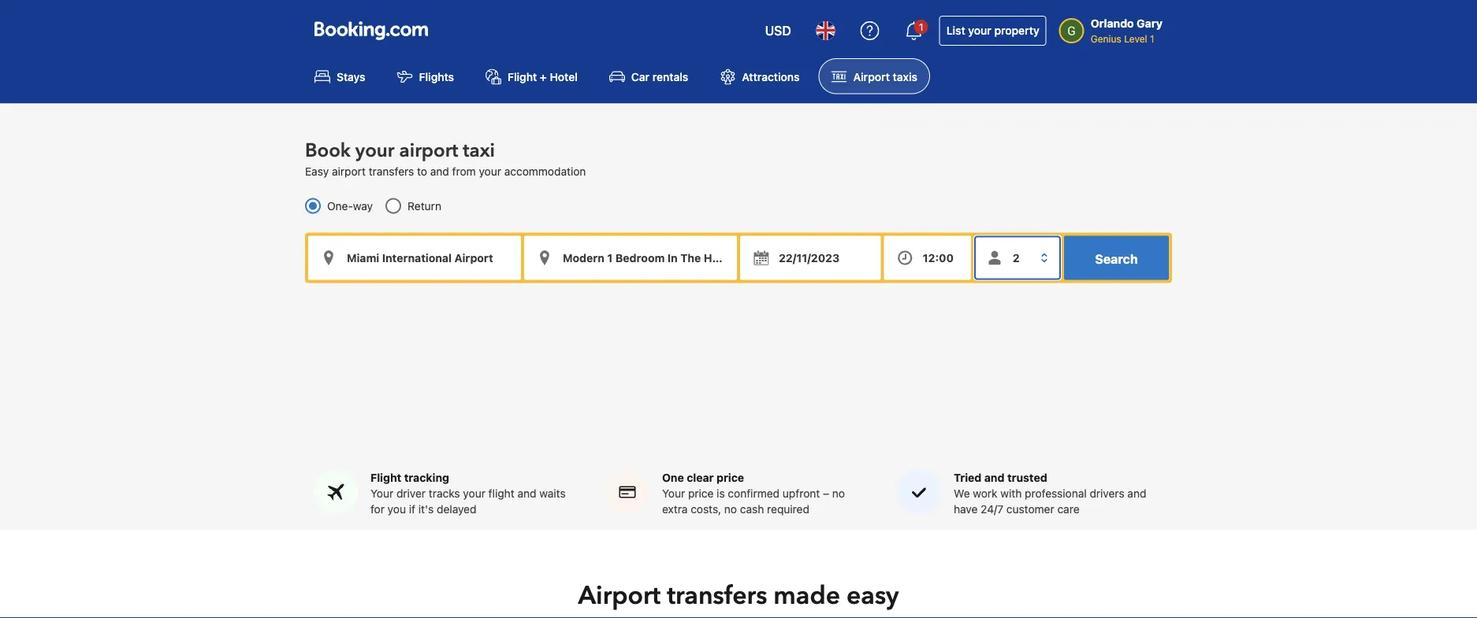 Task type: vqa. For each thing, say whether or not it's contained in the screenshot.
professional at the right of page
yes



Task type: describe. For each thing, give the bounding box(es) containing it.
for
[[371, 503, 385, 516]]

and right drivers
[[1128, 488, 1147, 501]]

airport for airport transfers made easy
[[578, 579, 661, 614]]

list your property link
[[939, 16, 1047, 46]]

extra
[[662, 503, 688, 516]]

you
[[388, 503, 406, 516]]

cash
[[740, 503, 764, 516]]

it's
[[418, 503, 434, 516]]

one
[[662, 472, 684, 485]]

car rentals link
[[597, 58, 701, 94]]

your right the book
[[355, 138, 395, 164]]

and inside flight tracking your driver tracks your flight and waits for you if it's delayed
[[518, 488, 536, 501]]

flight tracking your driver tracks your flight and waits for you if it's delayed
[[371, 472, 566, 516]]

1 button
[[895, 12, 933, 50]]

confirmed
[[728, 488, 780, 501]]

attractions link
[[707, 58, 812, 94]]

12:00
[[923, 251, 954, 264]]

tried and trusted we work with professional drivers and have 24/7 customer care
[[954, 472, 1147, 516]]

airport transfers made easy
[[578, 579, 899, 614]]

and inside book your airport taxi easy airport transfers to and from your accommodation
[[430, 165, 449, 178]]

your inside flight tracking your driver tracks your flight and waits for you if it's delayed
[[371, 488, 394, 501]]

Enter destination text field
[[524, 236, 737, 280]]

–
[[823, 488, 829, 501]]

list
[[947, 24, 965, 37]]

flights link
[[384, 58, 467, 94]]

orlando
[[1091, 17, 1134, 30]]

easy
[[847, 579, 899, 614]]

usd button
[[756, 12, 801, 50]]

airport taxis link
[[819, 58, 930, 94]]

book your airport taxi easy airport transfers to and from your accommodation
[[305, 138, 586, 178]]

1 vertical spatial price
[[688, 488, 714, 501]]

rentals
[[653, 70, 688, 83]]

one-
[[327, 199, 353, 212]]

clear
[[687, 472, 714, 485]]

from
[[452, 165, 476, 178]]

waits
[[539, 488, 566, 501]]

and up work
[[984, 472, 1005, 485]]

attractions
[[742, 70, 800, 83]]

tried
[[954, 472, 982, 485]]

costs,
[[691, 503, 721, 516]]

upfront
[[783, 488, 820, 501]]

your inside one clear price your price is confirmed upfront – no extra costs, no cash required
[[662, 488, 685, 501]]

transfers inside book your airport taxi easy airport transfers to and from your accommodation
[[369, 165, 414, 178]]

tracks
[[429, 488, 460, 501]]

gary
[[1137, 17, 1163, 30]]

your inside flight tracking your driver tracks your flight and waits for you if it's delayed
[[463, 488, 486, 501]]



Task type: locate. For each thing, give the bounding box(es) containing it.
1 horizontal spatial 1
[[1150, 33, 1154, 44]]

your down taxi
[[479, 165, 501, 178]]

1 horizontal spatial airport
[[853, 70, 890, 83]]

2 your from the left
[[662, 488, 685, 501]]

1 vertical spatial flight
[[371, 472, 401, 485]]

one clear price your price is confirmed upfront – no extra costs, no cash required
[[662, 472, 845, 516]]

1 vertical spatial airport
[[332, 165, 366, 178]]

0 horizontal spatial 1
[[919, 21, 924, 32]]

hotel
[[550, 70, 578, 83]]

booking.com online hotel reservations image
[[315, 21, 428, 40]]

1 inside orlando gary genius level 1
[[1150, 33, 1154, 44]]

usd
[[765, 23, 791, 38]]

taxis
[[893, 70, 918, 83]]

price up the is
[[717, 472, 744, 485]]

0 horizontal spatial airport
[[578, 579, 661, 614]]

1 down gary
[[1150, 33, 1154, 44]]

flight + hotel link
[[473, 58, 590, 94]]

1 horizontal spatial transfers
[[667, 579, 767, 614]]

0 vertical spatial transfers
[[369, 165, 414, 178]]

have
[[954, 503, 978, 516]]

flight left +
[[508, 70, 537, 83]]

airport up to
[[399, 138, 458, 164]]

your up delayed
[[463, 488, 486, 501]]

price down clear
[[688, 488, 714, 501]]

1 left list
[[919, 21, 924, 32]]

1 vertical spatial 1
[[1150, 33, 1154, 44]]

to
[[417, 165, 427, 178]]

flight + hotel
[[508, 70, 578, 83]]

1 inside button
[[919, 21, 924, 32]]

customer
[[1007, 503, 1055, 516]]

with
[[1001, 488, 1022, 501]]

22/11/2023 button
[[740, 236, 881, 280]]

trusted
[[1007, 472, 1047, 485]]

no right the –
[[832, 488, 845, 501]]

no
[[832, 488, 845, 501], [724, 503, 737, 516]]

property
[[994, 24, 1040, 37]]

1 horizontal spatial flight
[[508, 70, 537, 83]]

car
[[631, 70, 650, 83]]

1 your from the left
[[371, 488, 394, 501]]

0 horizontal spatial transfers
[[369, 165, 414, 178]]

car rentals
[[631, 70, 688, 83]]

drivers
[[1090, 488, 1125, 501]]

accommodation
[[504, 165, 586, 178]]

we
[[954, 488, 970, 501]]

0 vertical spatial airport
[[399, 138, 458, 164]]

flight for flight tracking your driver tracks your flight and waits for you if it's delayed
[[371, 472, 401, 485]]

0 vertical spatial 1
[[919, 21, 924, 32]]

your
[[968, 24, 992, 37], [355, 138, 395, 164], [479, 165, 501, 178], [463, 488, 486, 501]]

made
[[774, 579, 840, 614]]

1 vertical spatial airport
[[578, 579, 661, 614]]

is
[[717, 488, 725, 501]]

search
[[1095, 251, 1138, 266]]

1 vertical spatial transfers
[[667, 579, 767, 614]]

your down one
[[662, 488, 685, 501]]

0 horizontal spatial flight
[[371, 472, 401, 485]]

book
[[305, 138, 351, 164]]

your up for
[[371, 488, 394, 501]]

professional
[[1025, 488, 1087, 501]]

taxi
[[463, 138, 495, 164]]

airport down the book
[[332, 165, 366, 178]]

0 horizontal spatial airport
[[332, 165, 366, 178]]

your right list
[[968, 24, 992, 37]]

required
[[767, 503, 810, 516]]

list your property
[[947, 24, 1040, 37]]

way
[[353, 199, 373, 212]]

0 vertical spatial price
[[717, 472, 744, 485]]

one-way
[[327, 199, 373, 212]]

search button
[[1064, 236, 1169, 280]]

genius
[[1091, 33, 1122, 44]]

if
[[409, 503, 415, 516]]

your
[[371, 488, 394, 501], [662, 488, 685, 501]]

stays
[[337, 70, 365, 83]]

1 horizontal spatial your
[[662, 488, 685, 501]]

22/11/2023
[[779, 251, 840, 264]]

driver
[[396, 488, 426, 501]]

0 vertical spatial no
[[832, 488, 845, 501]]

no down the is
[[724, 503, 737, 516]]

flight up driver
[[371, 472, 401, 485]]

airport taxis
[[853, 70, 918, 83]]

tracking
[[404, 472, 449, 485]]

airport
[[853, 70, 890, 83], [578, 579, 661, 614]]

flight
[[508, 70, 537, 83], [371, 472, 401, 485]]

1 horizontal spatial price
[[717, 472, 744, 485]]

orlando gary genius level 1
[[1091, 17, 1163, 44]]

1 horizontal spatial airport
[[399, 138, 458, 164]]

level
[[1124, 33, 1147, 44]]

1
[[919, 21, 924, 32], [1150, 33, 1154, 44]]

0 horizontal spatial your
[[371, 488, 394, 501]]

12:00 button
[[884, 236, 971, 280]]

flight
[[489, 488, 515, 501]]

delayed
[[437, 503, 477, 516]]

+
[[540, 70, 547, 83]]

price
[[717, 472, 744, 485], [688, 488, 714, 501]]

Enter pick-up location text field
[[308, 236, 521, 280]]

and right flight
[[518, 488, 536, 501]]

airport for airport taxis
[[853, 70, 890, 83]]

flight for flight + hotel
[[508, 70, 537, 83]]

flight inside flight tracking your driver tracks your flight and waits for you if it's delayed
[[371, 472, 401, 485]]

care
[[1057, 503, 1080, 516]]

easy
[[305, 165, 329, 178]]

work
[[973, 488, 998, 501]]

0 horizontal spatial price
[[688, 488, 714, 501]]

0 horizontal spatial no
[[724, 503, 737, 516]]

and
[[430, 165, 449, 178], [984, 472, 1005, 485], [518, 488, 536, 501], [1128, 488, 1147, 501]]

airport
[[399, 138, 458, 164], [332, 165, 366, 178]]

and right to
[[430, 165, 449, 178]]

0 vertical spatial airport
[[853, 70, 890, 83]]

24/7
[[981, 503, 1004, 516]]

transfers
[[369, 165, 414, 178], [667, 579, 767, 614]]

1 horizontal spatial no
[[832, 488, 845, 501]]

return
[[408, 199, 441, 212]]

stays link
[[302, 58, 378, 94]]

0 vertical spatial flight
[[508, 70, 537, 83]]

1 vertical spatial no
[[724, 503, 737, 516]]

flights
[[419, 70, 454, 83]]



